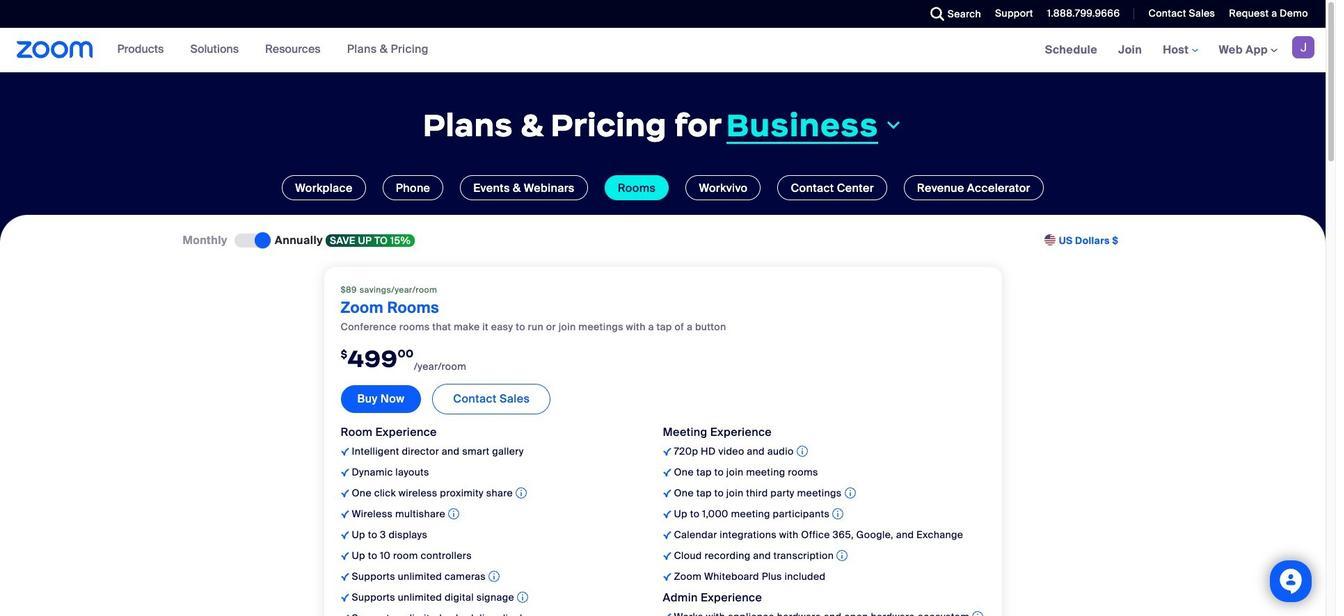 Task type: describe. For each thing, give the bounding box(es) containing it.
outer image
[[1045, 235, 1057, 247]]

profile picture image
[[1293, 36, 1315, 58]]

product information navigation
[[107, 28, 439, 72]]



Task type: locate. For each thing, give the bounding box(es) containing it.
banner
[[0, 28, 1326, 73]]

main content
[[0, 28, 1326, 617]]

zoom logo image
[[17, 41, 93, 58]]

tabs of zoom services tab list
[[21, 175, 1305, 201]]

meetings navigation
[[1035, 28, 1326, 73]]

down image
[[885, 117, 903, 134]]



Task type: vqa. For each thing, say whether or not it's contained in the screenshot.
4th menu item
no



